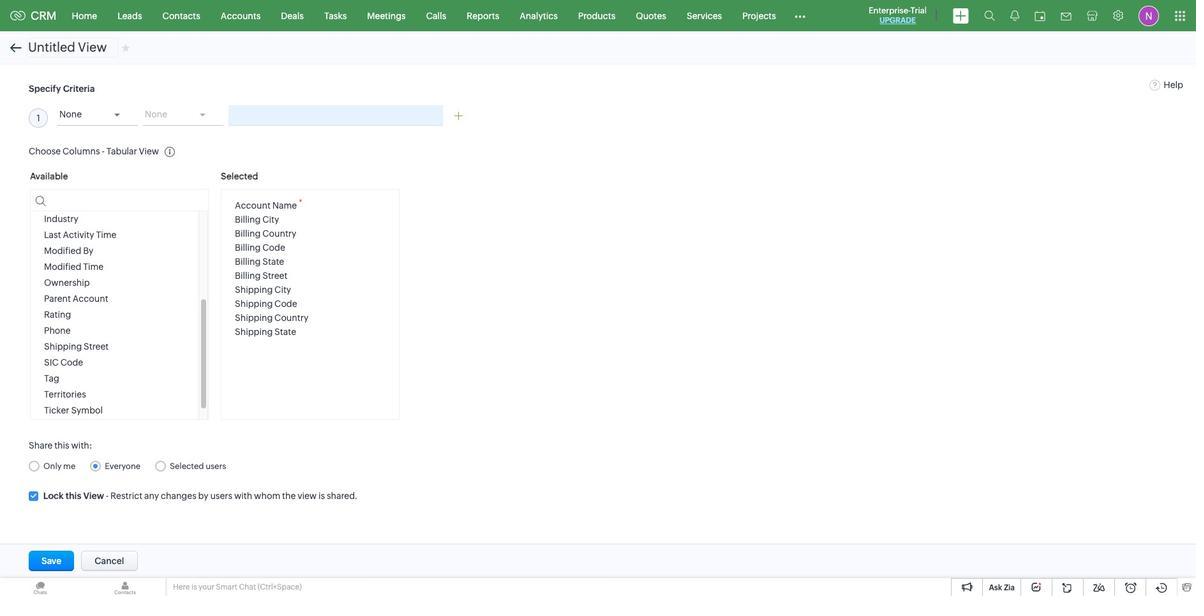 Task type: describe. For each thing, give the bounding box(es) containing it.
shipping inside industry last activity time modified by modified time ownership parent account rating phone shipping street sic code tag territories ticker symbol
[[44, 342, 82, 352]]

quotes
[[636, 11, 667, 21]]

calls
[[426, 11, 447, 21]]

deals
[[281, 11, 304, 21]]

by
[[83, 246, 94, 256]]

*
[[299, 198, 302, 207]]

home link
[[62, 0, 107, 31]]

crm
[[31, 9, 57, 22]]

enterprise-
[[869, 6, 911, 15]]

ownership
[[44, 278, 90, 288]]

here is your smart chat (ctrl+space)
[[173, 583, 302, 592]]

contacts link
[[152, 0, 211, 31]]

services link
[[677, 0, 733, 31]]

mails image
[[1061, 12, 1072, 20]]

lock this view - restrict any changes by users with whom the view is shared.
[[43, 491, 358, 501]]

4 billing from the top
[[235, 256, 261, 267]]

mark as favorite image
[[121, 42, 130, 53]]

last
[[44, 230, 61, 240]]

0 vertical spatial country
[[263, 228, 297, 239]]

3 billing from the top
[[235, 242, 261, 253]]

mails element
[[1054, 1, 1080, 30]]

1 vertical spatial state
[[275, 327, 296, 337]]

tag
[[44, 374, 59, 384]]

0 vertical spatial code
[[263, 242, 285, 253]]

industry
[[44, 214, 78, 224]]

by
[[198, 491, 209, 501]]

search image
[[985, 10, 996, 21]]

upgrade
[[880, 16, 916, 25]]

account name *
[[235, 198, 302, 211]]

code inside industry last activity time modified by modified time ownership parent account rating phone shipping street sic code tag territories ticker symbol
[[60, 358, 83, 368]]

your
[[199, 583, 215, 592]]

me
[[63, 462, 76, 471]]

available
[[30, 171, 68, 181]]

reports link
[[457, 0, 510, 31]]

the
[[282, 491, 296, 501]]

account inside industry last activity time modified by modified time ownership parent account rating phone shipping street sic code tag territories ticker symbol
[[73, 294, 108, 304]]

reports
[[467, 11, 500, 21]]

rating
[[44, 310, 71, 320]]

meetings
[[367, 11, 406, 21]]

products link
[[568, 0, 626, 31]]

accounts
[[221, 11, 261, 21]]

0 horizontal spatial is
[[192, 583, 197, 592]]

with:
[[71, 441, 92, 451]]

tabular
[[106, 146, 137, 156]]

whom
[[254, 491, 280, 501]]

projects
[[743, 11, 776, 21]]

selected for selected
[[221, 171, 258, 181]]

help
[[1164, 80, 1184, 90]]

parent
[[44, 294, 71, 304]]

account inside account name *
[[235, 200, 271, 211]]

contacts image
[[85, 579, 165, 596]]

2 billing from the top
[[235, 228, 261, 239]]

1 vertical spatial -
[[106, 491, 109, 501]]

street inside industry last activity time modified by modified time ownership parent account rating phone shipping street sic code tag territories ticker symbol
[[84, 342, 109, 352]]

choose
[[29, 146, 61, 156]]

territories
[[44, 390, 86, 400]]

services
[[687, 11, 722, 21]]

Other Modules field
[[787, 5, 814, 26]]

share
[[29, 441, 53, 451]]

view
[[298, 491, 317, 501]]

quotes link
[[626, 0, 677, 31]]

profile element
[[1132, 0, 1167, 31]]

activity
[[63, 230, 94, 240]]

ask
[[989, 584, 1003, 593]]

search element
[[977, 0, 1003, 31]]

2 none field from the left
[[143, 105, 223, 126]]

0 vertical spatial state
[[263, 256, 284, 267]]

changes
[[161, 491, 197, 501]]

ask zia
[[989, 584, 1015, 593]]

symbol
[[71, 405, 103, 416]]

only me
[[43, 462, 76, 471]]

projects link
[[733, 0, 787, 31]]

1 vertical spatial users
[[210, 491, 233, 501]]

0 vertical spatial -
[[102, 146, 105, 156]]

signals image
[[1011, 10, 1020, 21]]

crm link
[[10, 9, 57, 22]]

industry last activity time modified by modified time ownership parent account rating phone shipping street sic code tag territories ticker symbol
[[44, 214, 116, 416]]

1 billing from the top
[[235, 214, 261, 225]]

columns
[[63, 146, 100, 156]]

analytics
[[520, 11, 558, 21]]

0 vertical spatial is
[[319, 491, 325, 501]]

only
[[43, 462, 62, 471]]

1 modified from the top
[[44, 246, 81, 256]]

zia
[[1004, 584, 1015, 593]]

analytics link
[[510, 0, 568, 31]]



Task type: vqa. For each thing, say whether or not it's contained in the screenshot.
logo
no



Task type: locate. For each thing, give the bounding box(es) containing it.
0 vertical spatial modified
[[44, 246, 81, 256]]

calendar image
[[1035, 11, 1046, 21]]

shared.
[[327, 491, 358, 501]]

contacts
[[163, 11, 200, 21]]

0 horizontal spatial account
[[73, 294, 108, 304]]

1 vertical spatial code
[[275, 299, 297, 309]]

billing
[[235, 214, 261, 225], [235, 228, 261, 239], [235, 242, 261, 253], [235, 256, 261, 267], [235, 271, 261, 281]]

0 horizontal spatial selected
[[170, 462, 204, 471]]

smart
[[216, 583, 238, 592]]

0 vertical spatial this
[[54, 441, 69, 451]]

0 vertical spatial street
[[263, 271, 288, 281]]

0 vertical spatial account
[[235, 200, 271, 211]]

1 none from the left
[[59, 109, 82, 119]]

any
[[144, 491, 159, 501]]

view
[[139, 146, 159, 156], [83, 491, 104, 501]]

this left with:
[[54, 441, 69, 451]]

-
[[102, 146, 105, 156], [106, 491, 109, 501]]

selected up changes on the bottom left of page
[[170, 462, 204, 471]]

is left the your
[[192, 583, 197, 592]]

time
[[96, 230, 116, 240], [83, 262, 104, 272]]

0 horizontal spatial none
[[59, 109, 82, 119]]

users
[[206, 462, 226, 471], [210, 491, 233, 501]]

trial
[[911, 6, 927, 15]]

None text field
[[229, 105, 443, 126], [31, 190, 208, 211], [229, 105, 443, 126], [31, 190, 208, 211]]

enterprise-trial upgrade
[[869, 6, 927, 25]]

1 horizontal spatial account
[[235, 200, 271, 211]]

none
[[59, 109, 82, 119], [145, 109, 167, 119]]

phone
[[44, 326, 71, 336]]

modified up ownership
[[44, 262, 81, 272]]

(ctrl+space)
[[258, 583, 302, 592]]

selected for selected users
[[170, 462, 204, 471]]

leads
[[118, 11, 142, 21]]

products
[[578, 11, 616, 21]]

help link
[[1150, 80, 1184, 90]]

home
[[72, 11, 97, 21]]

signals element
[[1003, 0, 1027, 31]]

meetings link
[[357, 0, 416, 31]]

choose columns - tabular view
[[29, 146, 159, 156]]

1 vertical spatial time
[[83, 262, 104, 272]]

selected up account name *
[[221, 171, 258, 181]]

street
[[263, 271, 288, 281], [84, 342, 109, 352]]

tasks
[[324, 11, 347, 21]]

None text field
[[27, 38, 118, 57]]

ticker
[[44, 405, 69, 416]]

0 horizontal spatial none field
[[57, 105, 138, 126]]

with
[[234, 491, 252, 501]]

criteria
[[63, 84, 95, 94]]

users right by on the left bottom
[[210, 491, 233, 501]]

1 vertical spatial view
[[83, 491, 104, 501]]

selected users
[[170, 462, 226, 471]]

0 vertical spatial city
[[263, 214, 279, 225]]

1 vertical spatial city
[[275, 285, 291, 295]]

sic
[[44, 358, 59, 368]]

time right activity at the left top
[[96, 230, 116, 240]]

country
[[263, 228, 297, 239], [275, 313, 309, 323]]

accounts link
[[211, 0, 271, 31]]

None field
[[57, 105, 138, 126], [143, 105, 223, 126]]

account
[[235, 200, 271, 211], [73, 294, 108, 304]]

1 none field from the left
[[57, 105, 138, 126]]

5 billing from the top
[[235, 271, 261, 281]]

1 horizontal spatial none field
[[143, 105, 223, 126]]

restrict
[[110, 491, 142, 501]]

everyone
[[105, 462, 141, 471]]

2 modified from the top
[[44, 262, 81, 272]]

lock
[[43, 491, 64, 501]]

chat
[[239, 583, 256, 592]]

0 horizontal spatial street
[[84, 342, 109, 352]]

- left tabular
[[102, 146, 105, 156]]

this
[[54, 441, 69, 451], [66, 491, 81, 501]]

0 vertical spatial time
[[96, 230, 116, 240]]

2 vertical spatial code
[[60, 358, 83, 368]]

1 vertical spatial account
[[73, 294, 108, 304]]

city
[[263, 214, 279, 225], [275, 285, 291, 295]]

time down by
[[83, 262, 104, 272]]

create menu image
[[953, 8, 969, 23]]

1 horizontal spatial -
[[106, 491, 109, 501]]

None button
[[81, 551, 138, 572]]

create menu element
[[946, 0, 977, 31]]

is
[[319, 491, 325, 501], [192, 583, 197, 592]]

code
[[263, 242, 285, 253], [275, 299, 297, 309], [60, 358, 83, 368]]

0 horizontal spatial -
[[102, 146, 105, 156]]

street inside billing city billing country billing code billing state billing street shipping city shipping code shipping country shipping state
[[263, 271, 288, 281]]

1 vertical spatial is
[[192, 583, 197, 592]]

1 vertical spatial modified
[[44, 262, 81, 272]]

share this with:
[[29, 441, 92, 451]]

is right view
[[319, 491, 325, 501]]

1 vertical spatial selected
[[170, 462, 204, 471]]

profile image
[[1139, 5, 1160, 26]]

1 horizontal spatial selected
[[221, 171, 258, 181]]

1 vertical spatial street
[[84, 342, 109, 352]]

1 horizontal spatial none
[[145, 109, 167, 119]]

specify
[[29, 84, 61, 94]]

1 horizontal spatial view
[[139, 146, 159, 156]]

modified down the last
[[44, 246, 81, 256]]

here
[[173, 583, 190, 592]]

account left name
[[235, 200, 271, 211]]

1 vertical spatial this
[[66, 491, 81, 501]]

1 horizontal spatial street
[[263, 271, 288, 281]]

None submit
[[29, 551, 74, 572]]

name
[[272, 200, 297, 211]]

modified
[[44, 246, 81, 256], [44, 262, 81, 272]]

0 horizontal spatial view
[[83, 491, 104, 501]]

1 vertical spatial country
[[275, 313, 309, 323]]

deals link
[[271, 0, 314, 31]]

chats image
[[0, 579, 80, 596]]

leads link
[[107, 0, 152, 31]]

billing city billing country billing code billing state billing street shipping city shipping code shipping country shipping state
[[235, 214, 309, 337]]

calls link
[[416, 0, 457, 31]]

this for share
[[54, 441, 69, 451]]

selected
[[221, 171, 258, 181], [170, 462, 204, 471]]

account down ownership
[[73, 294, 108, 304]]

0 vertical spatial view
[[139, 146, 159, 156]]

- left 'restrict'
[[106, 491, 109, 501]]

help specify criteria
[[29, 80, 1184, 94]]

this for lock
[[66, 491, 81, 501]]

state
[[263, 256, 284, 267], [275, 327, 296, 337]]

this right 'lock' on the bottom left
[[66, 491, 81, 501]]

0 vertical spatial selected
[[221, 171, 258, 181]]

shipping
[[235, 285, 273, 295], [235, 299, 273, 309], [235, 313, 273, 323], [235, 327, 273, 337], [44, 342, 82, 352]]

users up by on the left bottom
[[206, 462, 226, 471]]

0 vertical spatial users
[[206, 462, 226, 471]]

1 horizontal spatial is
[[319, 491, 325, 501]]

2 none from the left
[[145, 109, 167, 119]]

view right tabular
[[139, 146, 159, 156]]

view left 'restrict'
[[83, 491, 104, 501]]

tasks link
[[314, 0, 357, 31]]



